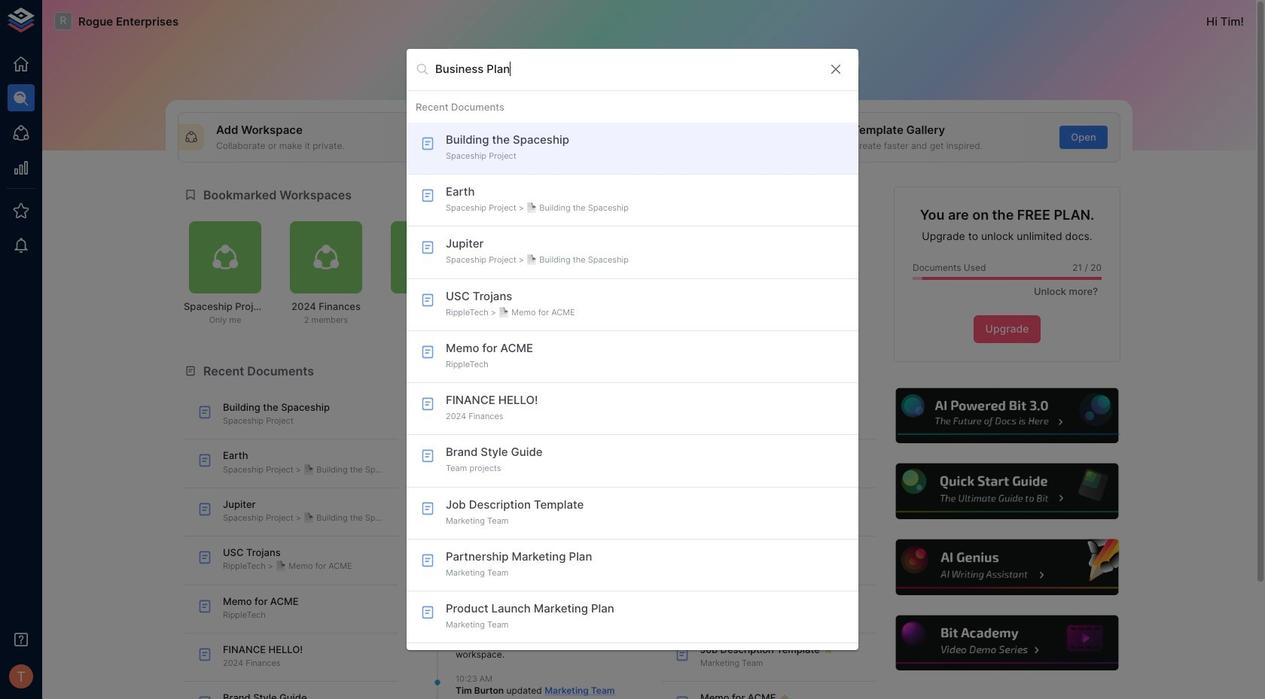 Task type: describe. For each thing, give the bounding box(es) containing it.
Search documents, folders and workspaces... text field
[[435, 58, 817, 81]]



Task type: locate. For each thing, give the bounding box(es) containing it.
help image
[[894, 386, 1121, 446], [894, 462, 1121, 522], [894, 538, 1121, 598], [894, 614, 1121, 674]]

2 help image from the top
[[894, 462, 1121, 522]]

3 help image from the top
[[894, 538, 1121, 598]]

1 help image from the top
[[894, 386, 1121, 446]]

4 help image from the top
[[894, 614, 1121, 674]]

dialog
[[407, 49, 859, 651]]



Task type: vqa. For each thing, say whether or not it's contained in the screenshot.
'DESCRIPTION:' to the right
no



